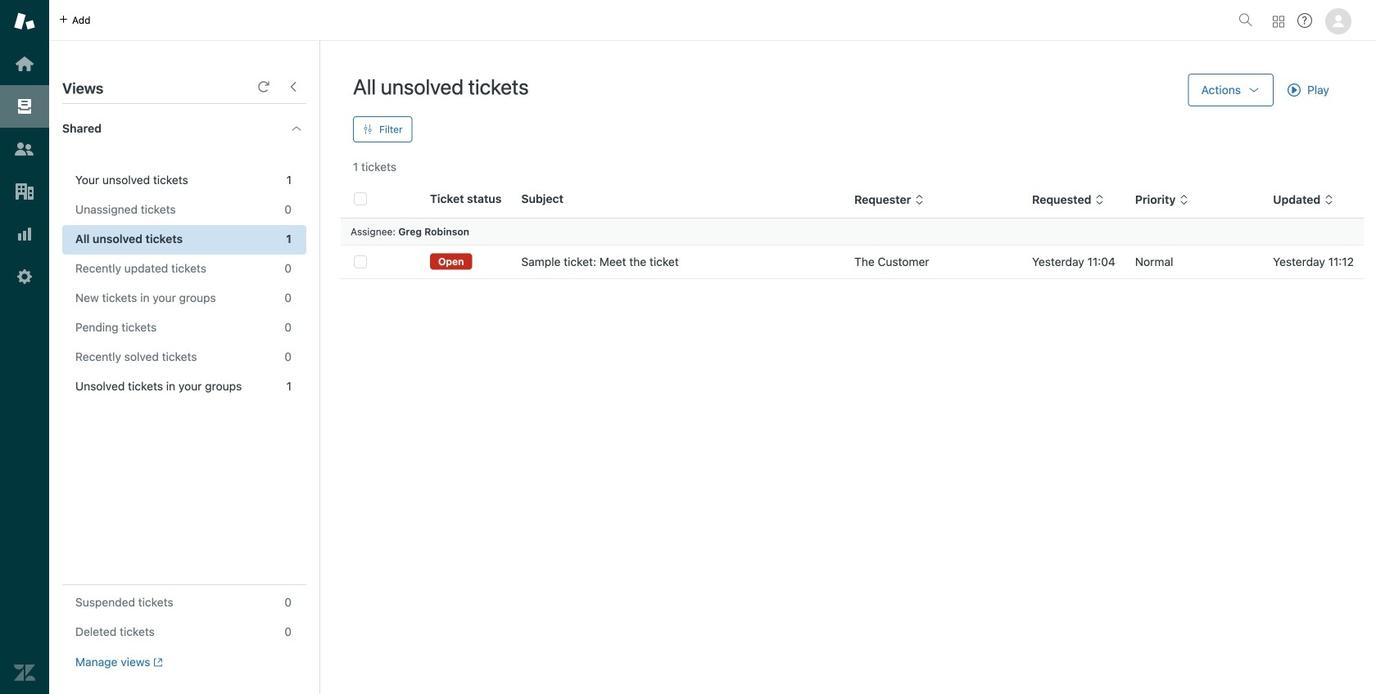 Task type: describe. For each thing, give the bounding box(es) containing it.
get help image
[[1298, 13, 1312, 28]]

organizations image
[[14, 181, 35, 202]]

zendesk products image
[[1273, 16, 1285, 27]]

opens in a new tab image
[[150, 658, 163, 668]]

reporting image
[[14, 224, 35, 245]]

zendesk image
[[14, 663, 35, 684]]

views image
[[14, 96, 35, 117]]



Task type: vqa. For each thing, say whether or not it's contained in the screenshot.
View more details image
no



Task type: locate. For each thing, give the bounding box(es) containing it.
zendesk support image
[[14, 11, 35, 32]]

get started image
[[14, 53, 35, 75]]

heading
[[49, 104, 319, 153]]

main element
[[0, 0, 49, 695]]

customers image
[[14, 138, 35, 160]]

admin image
[[14, 266, 35, 288]]

refresh views pane image
[[257, 80, 270, 93]]

row
[[341, 245, 1364, 279]]

hide panel views image
[[287, 80, 300, 93]]



